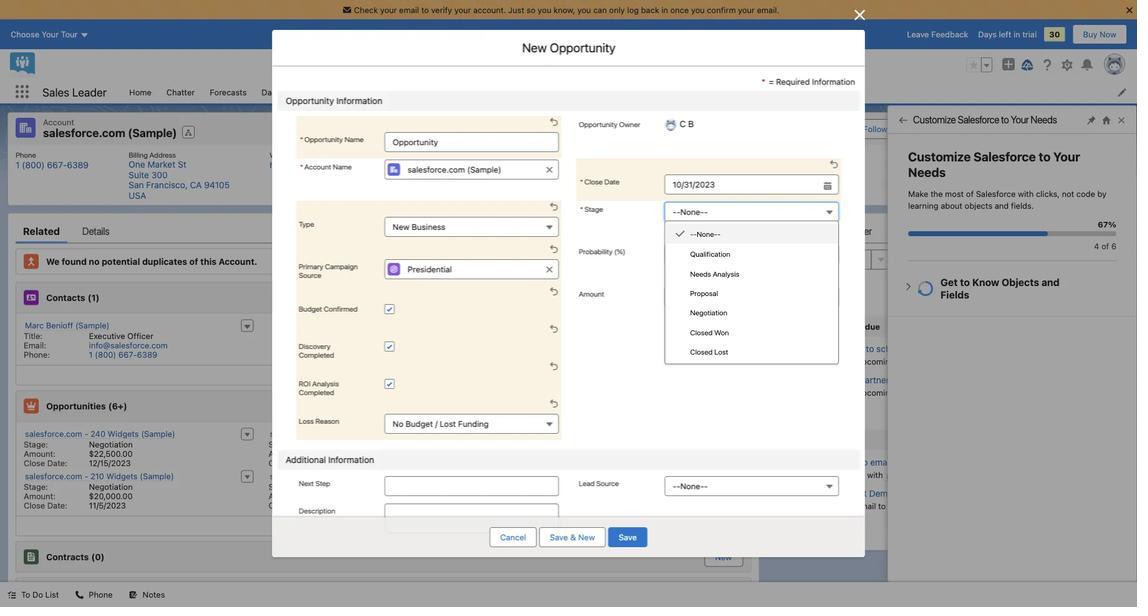 Task type: vqa. For each thing, say whether or not it's contained in the screenshot.
Search Recently Viewed list view. search field
no



Task type: describe. For each thing, give the bounding box(es) containing it.
suite
[[129, 170, 149, 180]]

1 you from the left
[[538, 5, 551, 14]]

marc benioff (sample) element
[[16, 318, 261, 361]]

c
[[433, 161, 439, 171]]

had
[[826, 471, 840, 480]]

executive
[[89, 332, 125, 341]]

67%
[[1098, 220, 1117, 229]]

--none-- inside option
[[690, 230, 721, 239]]

negotiation inside list box
[[690, 309, 728, 317]]

email: product demo (sample) you sent an email to
[[809, 489, 932, 511]]

salesforce.com (Sample) text field
[[384, 160, 559, 180]]

new inside type new business
[[392, 222, 409, 232]]

--none-- inside button
[[673, 207, 708, 217]]

6389 inside marc benioff (sample) element
[[137, 350, 157, 360]]

information for additional information
[[328, 455, 374, 465]]

amount: inside salesforce.com - 1,000 widgets (sample) element
[[513, 492, 545, 501]]

date
[[604, 177, 619, 186]]

leave feedback
[[907, 30, 968, 39]]

phone for phone 1 (800) 667-6389
[[16, 150, 36, 159]]

negotiation inside salesforce.com - 240 widgets (sample) 'element'
[[89, 440, 133, 450]]

email inside email: product demo (sample) you sent an email to
[[856, 502, 876, 511]]

opportunities (6+)
[[46, 401, 127, 412]]

1 vertical spatial customize salesforce to your needs
[[908, 149, 1080, 180]]

salesforce.com - 1,000 widgets (sample) element
[[506, 469, 751, 512]]

save for save
[[619, 533, 637, 542]]

Description text field
[[384, 504, 559, 534]]

duplicates
[[142, 257, 187, 267]]

67% status
[[908, 212, 1117, 251]]

next
[[299, 479, 314, 488]]

0 vertical spatial group
[[966, 57, 993, 72]]

(sample) inside 'link'
[[631, 430, 665, 439]]

just
[[508, 5, 524, 14]]

1 vertical spatial salesforce
[[974, 149, 1036, 164]]

close for * close date
[[584, 177, 603, 186]]

orders (0)
[[46, 588, 91, 599]]

marc inside related tab panel
[[25, 321, 44, 330]]

campaigns link
[[541, 80, 598, 104]]

1 completed from the top
[[299, 351, 334, 359]]

market
[[148, 159, 175, 170]]

opportunities list item
[[458, 80, 541, 104]]

(800) inside phone 1 (800) 667-6389
[[22, 160, 45, 170]]

stage: for salesforce.com - 350 widgets (sample)
[[269, 440, 293, 450]]

salesforce.com - 1,000 widgets (sample) link
[[515, 472, 671, 482]]

$20,000.00 close date:
[[24, 492, 133, 511]]

to down 'overdue'
[[866, 344, 874, 354]]

source inside primary campaign source
[[299, 271, 321, 279]]

benioff inside send follow up email for customer conference (sample) you had a task with marc benioff (sample)
[[908, 472, 935, 481]]

you inside send follow up email for customer conference (sample) you had a task with marc benioff (sample)
[[810, 471, 824, 480]]

dashboards list item
[[254, 80, 331, 104]]

salesforce inside make the most of salesforce with clicks, not code by learning about objects and fields.
[[976, 189, 1016, 198]]

Type button
[[384, 217, 559, 237]]

conference
[[948, 458, 993, 468]]

leader
[[72, 85, 107, 99]]

chatter tab list
[[775, 219, 1122, 244]]

* for * account name
[[300, 162, 303, 171]]

1 inside phone 1 (800) 667-6389
[[16, 160, 20, 170]]

$35,000.00 close date:
[[269, 450, 378, 468]]

amount: inside closed won amount:
[[269, 450, 300, 459]]

stage: for salesforce.com - 320 widgets (sample)
[[513, 440, 538, 450]]

1 you from the top
[[810, 357, 824, 367]]

none- inside option
[[697, 230, 717, 239]]

chatter inside list
[[166, 87, 195, 97]]

contracts
[[46, 552, 89, 563]]

buy now button
[[1073, 24, 1127, 44]]

you have an upcoming task with for marc
[[810, 357, 933, 367]]

$34,000.00
[[579, 450, 623, 459]]

all left types
[[1062, 276, 1071, 285]]

0 vertical spatial information
[[812, 77, 855, 86]]

completed inside "roi analysis completed"
[[299, 388, 334, 397]]

website http://www.salesforce.com
[[270, 150, 377, 170]]

with down discuss partnership opportunities (sample)
[[915, 388, 931, 398]]

all right time
[[1008, 276, 1017, 285]]

opportunities for opportunities (6+)
[[46, 401, 106, 412]]

benioff inside related tab panel
[[46, 321, 73, 330]]

proposal
[[690, 289, 718, 298]]

0 vertical spatial lost
[[714, 348, 728, 357]]

close date: for salesforce.com - 200 widgets (sample)
[[269, 501, 312, 511]]

0 vertical spatial customize
[[913, 114, 956, 126]]

call
[[826, 344, 841, 354]]

salesforce.com for salesforce.com - 320 widgets (sample)
[[515, 430, 572, 439]]

$20,000.00
[[89, 492, 133, 501]]

to do list
[[21, 590, 59, 600]]

phone 1 (800) 667-6389
[[16, 150, 89, 170]]

email: inside email: product demo (sample) you sent an email to
[[809, 489, 833, 499]]

task image
[[788, 458, 803, 473]]

schedule
[[877, 344, 913, 354]]

widgets down 11/28/2023
[[353, 472, 384, 481]]

- inside 'link'
[[574, 430, 578, 439]]

an for partnership
[[846, 388, 855, 398]]

content link
[[680, 80, 725, 104]]

salesforce.com for salesforce.com - 350 widgets (sample)
[[270, 430, 327, 439]]

close inside salesforce.com - 1,000 widgets (sample) element
[[513, 501, 535, 511]]

funding
[[458, 420, 488, 429]]

salesforce.com - 200 widgets (sample) element
[[261, 469, 506, 512]]

buy
[[1083, 30, 1098, 39]]

progress bar image
[[908, 231, 1048, 236]]

email inside send follow up email for customer conference (sample) you had a task with marc benioff (sample)
[[870, 458, 892, 468]]

1 • from the left
[[1002, 276, 1006, 285]]

list
[[45, 590, 59, 600]]

0 vertical spatial salesforce
[[958, 114, 1000, 126]]

delete button
[[1057, 119, 1102, 139]]

salesforce.com for salesforce.com - 200 widgets (sample)
[[270, 472, 327, 481]]

contacts for contacts (1)
[[46, 293, 85, 303]]

account.
[[219, 257, 257, 267]]

filters:
[[944, 276, 969, 285]]

we
[[46, 257, 60, 267]]

notes button
[[121, 583, 172, 608]]

text default image for notes
[[129, 591, 138, 600]]

Amount text field
[[664, 287, 839, 307]]

to do list button
[[0, 583, 66, 608]]

--none-- option
[[665, 224, 838, 244]]

notes
[[143, 590, 165, 600]]

1 horizontal spatial in
[[1014, 30, 1020, 39]]

contacts for contacts
[[622, 87, 656, 97]]

1 inside marc benioff (sample) element
[[89, 350, 93, 360]]

phone for phone
[[89, 590, 113, 600]]

list containing one market st
[[8, 145, 1129, 206]]

salesforce.com for salesforce.com - 210 widgets (sample)
[[25, 472, 82, 481]]

an inside email: product demo (sample) you sent an email to
[[845, 502, 854, 511]]

now
[[1100, 30, 1117, 39]]

opportunity down campaigns list item
[[579, 120, 617, 129]]

make the most of salesforce with clicks, not code by learning about objects and fields.
[[908, 189, 1107, 211]]

product
[[835, 489, 867, 499]]

needs up make
[[908, 165, 946, 180]]

stage: for salesforce.com - 240 widgets (sample)
[[24, 440, 48, 450]]

analysis inside salesforce.com - 200 widgets (sample) element
[[360, 483, 391, 492]]

salesforce.com - 350 widgets (sample)
[[270, 430, 420, 439]]

lead
[[579, 479, 594, 488]]

Stage, --None-- button
[[664, 202, 839, 222]]

for
[[894, 458, 905, 468]]

step
[[315, 479, 330, 488]]

probability (%)
[[579, 247, 625, 256]]

to left edit button
[[1001, 114, 1009, 126]]

new opportunity
[[522, 40, 615, 55]]

discuss partnership opportunities (sample)
[[826, 375, 1001, 385]]

know,
[[554, 5, 575, 14]]

view account hierarchy
[[921, 124, 1011, 134]]

2 you from the top
[[810, 388, 824, 398]]

info@salesforce.com
[[89, 341, 168, 350]]

name for * account name
[[333, 162, 352, 171]]

salesforce.com - 320 widgets (sample)
[[515, 430, 665, 439]]

widgets for $22,500.00
[[108, 430, 139, 439]]

save & new button
[[539, 528, 606, 548]]

task for to
[[897, 357, 913, 367]]

phone button
[[68, 583, 120, 608]]

website
[[270, 150, 296, 159]]

an for marc
[[846, 357, 855, 367]]

email image
[[788, 489, 803, 504]]

needs inside salesforce.com - 200 widgets (sample) element
[[334, 483, 358, 492]]

1 vertical spatial customize
[[908, 149, 971, 164]]

no
[[89, 257, 100, 267]]

text default image for phone
[[75, 591, 84, 600]]

new button for contracts (0)
[[705, 548, 742, 567]]

not
[[1062, 189, 1074, 198]]

1 vertical spatial view
[[369, 371, 387, 380]]

the
[[931, 189, 943, 198]]

to left verify
[[421, 5, 429, 14]]

filters: all time • all activities • all types
[[944, 276, 1094, 285]]

once
[[670, 5, 689, 14]]

amount: inside salesforce.com - 240 widgets (sample) 'element'
[[24, 450, 56, 459]]

date: for 12/15/2023
[[47, 459, 67, 468]]

feedback
[[931, 30, 968, 39]]

one
[[129, 159, 145, 170]]

contacts list item
[[614, 80, 680, 104]]

you have an upcoming task with for partnership
[[810, 388, 933, 398]]

account owner
[[417, 150, 466, 159]]

close for $35,000.00 close date:
[[269, 459, 290, 468]]

discuss partnership opportunities (sample) link
[[826, 375, 1001, 385]]

widgets for $20,000.00
[[106, 472, 138, 481]]

related
[[23, 225, 60, 237]]

primary
[[299, 262, 323, 271]]

1 vertical spatial marc
[[844, 344, 864, 354]]

analysis down the salesforce.com - 320 widgets (sample) 'link'
[[605, 440, 636, 450]]

date: for 11/5/2023
[[47, 501, 67, 511]]

0 vertical spatial budget
[[299, 304, 322, 313]]

with inside send follow up email for customer conference (sample) you had a task with marc benioff (sample)
[[867, 471, 883, 480]]

$35,000.00
[[334, 450, 378, 459]]

2 view all link from the top
[[16, 516, 751, 536]]

* account name
[[300, 162, 352, 171]]

2 vertical spatial view
[[369, 522, 387, 531]]

all up loss reason no budget / lost funding
[[389, 371, 398, 380]]

* = required information
[[761, 77, 855, 86]]

opportunity up * opportunity name
[[285, 96, 334, 106]]

to
[[21, 590, 30, 600]]

Loss Reason button
[[384, 414, 559, 434]]

view inside button
[[921, 124, 940, 134]]

upcoming for marc
[[858, 357, 895, 367]]

needs down the salesforce.com - 320 widgets (sample) 'link'
[[579, 440, 603, 450]]

leave
[[907, 30, 929, 39]]

budget inside loss reason no budget / lost funding
[[405, 420, 433, 429]]

tab list containing related
[[16, 219, 751, 244]]

opportunities
[[909, 375, 962, 385]]

1 horizontal spatial marc benioff (sample) link
[[887, 472, 971, 482]]

account inside list
[[417, 150, 443, 159]]

sent
[[826, 502, 843, 511]]

edit button
[[1021, 119, 1057, 139]]

of inside related tab panel
[[189, 257, 198, 267]]

save button
[[608, 528, 648, 548]]

cancel
[[500, 533, 526, 542]]

needs analysis
[[690, 269, 740, 278]]

2 your from the left
[[454, 5, 471, 14]]

details link
[[82, 219, 110, 244]]

all left time
[[972, 276, 981, 285]]

opportunities link
[[458, 80, 525, 104]]

email: inside executive officer email:
[[24, 341, 46, 350]]

salesforce.com - 210 widgets (sample) element
[[16, 469, 261, 512]]

task inside send follow up email for customer conference (sample) you had a task with marc benioff (sample)
[[849, 471, 865, 480]]

1 view all link from the top
[[16, 365, 751, 385]]

to down edit button
[[1039, 149, 1051, 164]]

* for * stage
[[580, 205, 583, 213]]

owner for account owner
[[445, 150, 466, 159]]

account.
[[473, 5, 506, 14]]

of inside make the most of salesforce with clicks, not code by learning about objects and fields.
[[966, 189, 974, 198]]

closed won amount:
[[269, 440, 379, 459]]

edit
[[1032, 124, 1047, 134]]

analysis inside "roi analysis completed"
[[312, 379, 339, 388]]

closed lost
[[690, 348, 728, 357]]

type new business
[[299, 220, 445, 232]]

text default image for --none--
[[675, 229, 685, 239]]

all down salesforce.com - 200 widgets (sample) element
[[389, 522, 398, 531]]

(800) inside marc benioff (sample) element
[[95, 350, 116, 360]]

lead source --none--
[[579, 479, 708, 491]]



Task type: locate. For each thing, give the bounding box(es) containing it.
1 vertical spatial (0)
[[78, 588, 91, 599]]

widgets for $34,000.00
[[597, 430, 629, 439]]

1 vertical spatial group
[[579, 175, 839, 195]]

completed up the 'roi'
[[299, 351, 334, 359]]

close inside $22,500.00 close date:
[[24, 459, 45, 468]]

1 vertical spatial marc benioff (sample) link
[[887, 472, 971, 482]]

2 view all from the top
[[369, 522, 398, 531]]

0 vertical spatial your
[[1011, 114, 1029, 126]]

0 vertical spatial in
[[662, 5, 668, 14]]

4 you from the top
[[810, 502, 824, 511]]

stage: inside salesforce.com - 200 widgets (sample) element
[[269, 483, 293, 492]]

& inside button
[[570, 533, 576, 542]]

list box containing --none--
[[665, 221, 839, 365]]

1 vertical spatial view all
[[369, 522, 398, 531]]

negotiation amount: down 240
[[24, 440, 133, 459]]

stage: inside salesforce.com - 1,000 widgets (sample) element
[[513, 483, 538, 492]]

1 horizontal spatial source
[[596, 479, 619, 488]]

text default image for to do list
[[7, 591, 16, 600]]

2 close date: from the left
[[513, 501, 557, 511]]

needs left the delete
[[1031, 114, 1057, 126]]

call marc to schedule demo (sample)
[[826, 344, 977, 354]]

closed inside closed won amount:
[[334, 440, 360, 450]]

2 new button from the top
[[705, 548, 742, 567]]

tab list
[[16, 219, 751, 244]]

won for closed won amount:
[[362, 440, 379, 450]]

owner up b
[[445, 150, 466, 159]]

1 vertical spatial 6389
[[137, 350, 157, 360]]

0 vertical spatial customize salesforce to your needs
[[913, 114, 1057, 126]]

negotiation amount: inside salesforce.com - 1,000 widgets (sample) element
[[513, 483, 622, 501]]

320
[[580, 430, 595, 439]]

0 horizontal spatial of
[[189, 257, 198, 267]]

0 vertical spatial none-
[[680, 207, 704, 217]]

Next Step text field
[[384, 477, 559, 497]]

days
[[978, 30, 997, 39]]

billing address one market st suite 300 san francisco, ca 94105 usa
[[129, 150, 230, 201]]

1 vertical spatial opportunities
[[46, 401, 106, 412]]

information up * opportunity name
[[336, 96, 382, 106]]

delete
[[1067, 124, 1092, 134]]

salesforce.com inside 'link'
[[515, 430, 572, 439]]

chatter link for list containing home
[[159, 80, 202, 104]]

2 completed from the top
[[299, 388, 334, 397]]

opportunities for opportunities
[[465, 87, 517, 97]]

0 vertical spatial name
[[344, 135, 363, 143]]

1 vertical spatial email
[[870, 458, 892, 468]]

won
[[714, 328, 729, 337], [362, 440, 379, 450]]

have for discuss
[[826, 388, 844, 398]]

needs analysis amount:
[[513, 440, 636, 459], [269, 483, 391, 501]]

close date: inside salesforce.com - 1,000 widgets (sample) element
[[513, 501, 557, 511]]

have down discuss
[[826, 388, 844, 398]]

0 vertical spatial marc benioff (sample) link
[[25, 321, 109, 331]]

we found no potential duplicates of this account.
[[46, 257, 257, 267]]

opportunities inside related tab panel
[[46, 401, 106, 412]]

1 horizontal spatial of
[[966, 189, 974, 198]]

1 text default image from the left
[[75, 591, 84, 600]]

350
[[335, 430, 350, 439]]

0 horizontal spatial (800)
[[22, 160, 45, 170]]

loss
[[299, 417, 314, 425]]

date: left 11/5/2023
[[47, 501, 67, 511]]

date: inside $22,500.00 close date:
[[47, 459, 67, 468]]

None text field
[[664, 175, 839, 195]]

reports list item
[[331, 80, 391, 104]]

1 horizontal spatial save
[[619, 533, 637, 542]]

3 your from the left
[[738, 5, 755, 14]]

and
[[995, 201, 1009, 211]]

0 horizontal spatial chatter
[[166, 87, 195, 97]]

new button for contacts (1)
[[705, 288, 743, 308]]

amount:
[[24, 450, 56, 459], [269, 450, 300, 459], [513, 450, 545, 459], [24, 492, 56, 501], [269, 492, 300, 501], [513, 492, 545, 501]]

account down sales in the left top of the page
[[43, 117, 74, 127]]

* for * = required information
[[761, 77, 765, 86]]

2 have from the top
[[826, 388, 844, 398]]

owner for opportunity owner
[[619, 120, 640, 129]]

close inside $35,000.00 close date:
[[269, 459, 290, 468]]

close date: inside salesforce.com - 200 widgets (sample) element
[[269, 501, 312, 511]]

with down up
[[867, 471, 883, 480]]

0 horizontal spatial save
[[550, 533, 568, 542]]

benioff down send follow up email for customer conference (sample) link
[[908, 472, 935, 481]]

Probability (%) text field
[[664, 245, 839, 265]]

name down * opportunity name
[[333, 162, 352, 171]]

account inside button
[[942, 124, 973, 134]]

1 vertical spatial (800)
[[95, 350, 116, 360]]

marc benioff (sample) link inside marc benioff (sample) element
[[25, 321, 109, 331]]

close inside $20,000.00 close date:
[[24, 501, 45, 511]]

date: inside $35,000.00 close date:
[[292, 459, 312, 468]]

widgets right 1,000
[[603, 472, 634, 481]]

of up objects
[[966, 189, 974, 198]]

campaigns
[[548, 87, 591, 97]]

1 vertical spatial benioff
[[908, 472, 935, 481]]

view right follow
[[921, 124, 940, 134]]

won up closed lost at right
[[714, 328, 729, 337]]

closed down "closed won"
[[690, 348, 713, 357]]

0 horizontal spatial won
[[362, 440, 379, 450]]

group down days
[[966, 57, 993, 72]]

negotiation amount: inside salesforce.com - 240 widgets (sample) 'element'
[[24, 440, 133, 459]]

salesforce.com
[[43, 126, 125, 140], [25, 430, 82, 439], [270, 430, 327, 439], [515, 430, 572, 439], [25, 472, 82, 481], [270, 472, 327, 481], [515, 472, 572, 481]]

with
[[1018, 189, 1034, 198], [915, 357, 931, 367], [915, 388, 931, 398], [867, 471, 883, 480]]

Lead Source button
[[664, 477, 839, 497]]

1 vertical spatial list
[[8, 145, 1129, 206]]

& left 'overdue'
[[838, 322, 844, 331]]

closed for closed lost
[[690, 348, 713, 357]]

1 vertical spatial in
[[1014, 30, 1020, 39]]

text default image left notes
[[129, 591, 138, 600]]

save & new
[[550, 533, 595, 542]]

source inside lead source --none--
[[596, 479, 619, 488]]

negotiation down salesforce.com - 1,000 widgets (sample) link
[[579, 483, 622, 492]]

3 you from the top
[[810, 471, 824, 480]]

closed up closed lost at right
[[690, 328, 713, 337]]

salesforce.com for salesforce.com - 1,000 widgets (sample)
[[515, 472, 572, 481]]

1 vertical spatial 667-
[[118, 350, 137, 360]]

negotiation up "closed won"
[[690, 309, 728, 317]]

negotiation amount:
[[24, 440, 133, 459], [24, 483, 133, 501], [513, 483, 622, 501]]

1 horizontal spatial needs analysis amount:
[[513, 440, 636, 459]]

1 horizontal spatial 6389
[[137, 350, 157, 360]]

0 vertical spatial view
[[921, 124, 940, 134]]

0 vertical spatial of
[[966, 189, 974, 198]]

date: down the next
[[292, 501, 312, 511]]

with inside make the most of salesforce with clicks, not code by learning about objects and fields.
[[1018, 189, 1034, 198]]

salesforce.com inside salesforce.com - 200 widgets (sample) link
[[270, 472, 327, 481]]

(sample) inside 'element'
[[141, 430, 175, 439]]

0 vertical spatial opportunities
[[465, 87, 517, 97]]

accounts
[[399, 87, 434, 97]]

1 close date: from the left
[[269, 501, 312, 511]]

marc benioff (sample) link down customer
[[887, 472, 971, 482]]

won for closed won
[[714, 328, 729, 337]]

close date: down the next
[[269, 501, 312, 511]]

0 horizontal spatial needs analysis amount:
[[269, 483, 391, 501]]

needs analysis amount: inside salesforce.com - 200 widgets (sample) element
[[269, 483, 391, 501]]

0 horizontal spatial 1
[[16, 160, 20, 170]]

you right so at the top left of the page
[[538, 5, 551, 14]]

• right time
[[1002, 276, 1006, 285]]

2 vertical spatial salesforce
[[976, 189, 1016, 198]]

1 vertical spatial 1 (800) 667-6389 link
[[89, 350, 157, 360]]

progress bar progress bar
[[908, 231, 1117, 236]]

source right 'lead'
[[596, 479, 619, 488]]

close for $22,500.00 close date:
[[24, 459, 45, 468]]

chatter inside "tab list"
[[842, 225, 872, 237]]

additional information
[[285, 455, 374, 465]]

1 vertical spatial closed
[[690, 348, 713, 357]]

6389 inside phone 1 (800) 667-6389
[[67, 160, 89, 170]]

objects
[[965, 201, 993, 211]]

analysis inside list box
[[713, 269, 740, 278]]

group containing *
[[579, 175, 839, 195]]

240
[[91, 430, 105, 439]]

marc right call
[[844, 344, 864, 354]]

1 horizontal spatial &
[[838, 322, 844, 331]]

closed won
[[690, 328, 729, 337]]

budget left /
[[405, 420, 433, 429]]

forecasts link
[[202, 80, 254, 104]]

opportunities down search...
[[465, 87, 517, 97]]

0 vertical spatial needs analysis amount:
[[513, 440, 636, 459]]

inverse image
[[853, 7, 867, 22]]

stage: up additional
[[269, 440, 293, 450]]

2 vertical spatial information
[[328, 455, 374, 465]]

found
[[62, 257, 87, 267]]

salesforce.com - 240 widgets (sample) element
[[16, 427, 261, 469]]

text default image inside phone button
[[75, 591, 84, 600]]

salesforce down hierarchy
[[974, 149, 1036, 164]]

667- inside phone 1 (800) 667-6389
[[47, 160, 67, 170]]

salesforce.com - 320 widgets (sample) link
[[515, 430, 665, 440]]

contacts inside contacts link
[[622, 87, 656, 97]]

667- down salesforce.com (sample)
[[47, 160, 67, 170]]

stage: for salesforce.com - 1,000 widgets (sample)
[[513, 483, 538, 492]]

accounts link
[[391, 80, 442, 104]]

analysis down 'qualification'
[[713, 269, 740, 278]]

2 you from the left
[[578, 5, 591, 14]]

(0) right orders
[[78, 588, 91, 599]]

completed
[[299, 351, 334, 359], [299, 388, 334, 397]]

12/15/2023
[[89, 459, 131, 468]]

upcoming & overdue button
[[776, 317, 1121, 337]]

2 horizontal spatial your
[[738, 5, 755, 14]]

owner down contacts link
[[619, 120, 640, 129]]

info@salesforce.com phone:
[[24, 341, 168, 360]]

widgets down 12/15/2023
[[106, 472, 138, 481]]

11/28/2023
[[334, 459, 376, 468]]

0 vertical spatial chatter
[[166, 87, 195, 97]]

amount
[[579, 289, 604, 298]]

date:
[[47, 459, 67, 468], [292, 459, 312, 468], [47, 501, 67, 511], [292, 501, 312, 511], [537, 501, 557, 511]]

marc up "title:"
[[25, 321, 44, 330]]

name
[[344, 135, 363, 143], [333, 162, 352, 171]]

salesforce.com inside salesforce.com - 1,000 widgets (sample) link
[[515, 472, 572, 481]]

group up stage, --none-- button
[[579, 175, 839, 195]]

0 horizontal spatial opportunities
[[46, 401, 106, 412]]

c b
[[433, 161, 447, 171]]

stage: for salesforce.com - 210 widgets (sample)
[[24, 483, 48, 492]]

email: up sent
[[809, 489, 833, 499]]

1 vertical spatial &
[[570, 533, 576, 542]]

salesforce.com - 1,000 widgets (sample)
[[515, 472, 671, 481]]

send follow up email for customer conference (sample) you had a task with marc benioff (sample)
[[809, 458, 1032, 481]]

2 you have an upcoming task with from the top
[[810, 388, 933, 398]]

0 vertical spatial (0)
[[91, 552, 105, 563]]

30
[[1049, 30, 1060, 39]]

status
[[775, 523, 1122, 532]]

none- inside lead source --none--
[[680, 482, 704, 491]]

officer
[[127, 332, 153, 341]]

1 vertical spatial none-
[[697, 230, 717, 239]]

in right back on the top of page
[[662, 5, 668, 14]]

1 your from the left
[[380, 5, 397, 14]]

opportunity up website http://www.salesforce.com
[[304, 135, 343, 143]]

210
[[91, 472, 104, 481]]

type
[[299, 220, 314, 228]]

&
[[838, 322, 844, 331], [570, 533, 576, 542]]

text default image inside --none-- option
[[675, 229, 685, 239]]

stage: inside salesforce.com - 210 widgets (sample) element
[[24, 483, 48, 492]]

address
[[149, 150, 176, 159]]

dashboards link
[[254, 80, 315, 104]]

11/4/2023
[[334, 501, 371, 511]]

stage: inside salesforce.com - 350 widgets (sample) element
[[269, 440, 293, 450]]

negotiation down salesforce.com - 210 widgets (sample) link
[[89, 483, 133, 492]]

most
[[945, 189, 964, 198]]

1 upcoming from the top
[[858, 357, 895, 367]]

close inside salesforce.com - 200 widgets (sample) element
[[269, 501, 290, 511]]

0 horizontal spatial phone
[[16, 150, 36, 159]]

0 vertical spatial text default image
[[675, 229, 685, 239]]

you
[[810, 357, 824, 367], [810, 388, 824, 398], [810, 471, 824, 480], [810, 502, 824, 511]]

http://www.salesforce.com link
[[270, 160, 377, 170]]

orders
[[46, 588, 76, 599]]

1 you have an upcoming task with from the top
[[810, 357, 933, 367]]

negotiation amount: inside salesforce.com - 210 widgets (sample) element
[[24, 483, 133, 501]]

have for call
[[826, 357, 844, 367]]

budget
[[299, 304, 322, 313], [405, 420, 433, 429]]

& for overdue
[[838, 322, 844, 331]]

none-
[[680, 207, 704, 217], [697, 230, 717, 239], [680, 482, 704, 491]]

salesforce.com up $22,500.00 close date:
[[25, 430, 82, 439]]

salesforce.com - 240 widgets (sample)
[[25, 430, 175, 439]]

contracts image
[[24, 550, 39, 565]]

account down * opportunity name
[[304, 162, 331, 171]]

text default image
[[675, 229, 685, 239], [7, 591, 16, 600]]

(0) for orders (0)
[[78, 588, 91, 599]]

new inside button
[[578, 533, 595, 542]]

closed for closed won amount:
[[334, 440, 360, 450]]

date: inside salesforce.com - 200 widgets (sample) element
[[292, 501, 312, 511]]

amount: inside salesforce.com - 200 widgets (sample) element
[[269, 492, 300, 501]]

phone inside button
[[89, 590, 113, 600]]

campaigns list item
[[541, 80, 614, 104]]

0 horizontal spatial you
[[538, 5, 551, 14]]

1 vertical spatial contacts
[[46, 293, 85, 303]]

opportunities image
[[24, 399, 39, 414]]

fields.
[[1011, 201, 1034, 211]]

salesforce.com down additional
[[270, 472, 327, 481]]

2 text default image from the left
[[129, 591, 138, 600]]

of left this
[[189, 257, 198, 267]]

save inside save & new button
[[550, 533, 568, 542]]

(0) for contracts (0)
[[91, 552, 105, 563]]

have down call
[[826, 357, 844, 367]]

- inside 'element'
[[84, 430, 88, 439]]

salesforce.com down "leader"
[[43, 126, 125, 140]]

lost
[[714, 348, 728, 357], [440, 420, 456, 429]]

view all link up loss reason no budget / lost funding
[[16, 365, 751, 385]]

list containing home
[[122, 80, 1137, 104]]

salesforce.com left 'lead'
[[515, 472, 572, 481]]

0 vertical spatial 1 (800) 667-6389 link
[[16, 160, 89, 170]]

date: for 11/28/2023
[[292, 459, 312, 468]]

667- inside marc benioff (sample) element
[[118, 350, 137, 360]]

1 horizontal spatial lost
[[714, 348, 728, 357]]

opportunities
[[465, 87, 517, 97], [46, 401, 106, 412]]

0 horizontal spatial your
[[1011, 114, 1029, 126]]

contacts image
[[24, 290, 39, 305]]

negotiation inside salesforce.com - 210 widgets (sample) element
[[89, 483, 133, 492]]

related link
[[23, 219, 60, 244]]

group
[[966, 57, 993, 72], [579, 175, 839, 195]]

salesforce.com inside salesforce.com - 210 widgets (sample) link
[[25, 472, 82, 481]]

1 new button from the top
[[705, 288, 743, 308]]

account left hierarchy
[[942, 124, 973, 134]]

stage: up cancel button
[[513, 483, 538, 492]]

home link
[[122, 80, 159, 104]]

view down 11/4/2023
[[369, 522, 387, 531]]

progress bar
[[918, 281, 933, 296]]

1 horizontal spatial chatter link
[[842, 219, 872, 244]]

opportunity information
[[285, 96, 382, 106]]

1 horizontal spatial email:
[[809, 489, 833, 499]]

date: up the save & new
[[537, 501, 557, 511]]

2 • from the left
[[1056, 276, 1059, 285]]

2 horizontal spatial you
[[691, 5, 705, 14]]

with up fields.
[[1018, 189, 1034, 198]]

widgets inside 'link'
[[597, 430, 629, 439]]

email left verify
[[399, 5, 419, 14]]

salesforce.com inside salesforce.com - 240 widgets (sample) link
[[25, 430, 82, 439]]

date: inside salesforce.com - 1,000 widgets (sample) element
[[537, 501, 557, 511]]

with down demo on the right bottom of page
[[915, 357, 931, 367]]

contacts inside related tab panel
[[46, 293, 85, 303]]

2 vertical spatial closed
[[334, 440, 360, 450]]

2 vertical spatial an
[[845, 502, 854, 511]]

1 horizontal spatial 667-
[[118, 350, 137, 360]]

None text field
[[384, 132, 559, 152]]

won up 11/28/2023
[[362, 440, 379, 450]]

0 horizontal spatial chatter link
[[159, 80, 202, 104]]

contacts up opportunity owner
[[622, 87, 656, 97]]

0 vertical spatial marc
[[25, 321, 44, 330]]

1 vertical spatial your
[[1054, 149, 1080, 164]]

1 vertical spatial completed
[[299, 388, 334, 397]]

phone:
[[24, 350, 50, 360]]

text default image inside to do list button
[[7, 591, 16, 600]]

(0) right contracts
[[91, 552, 105, 563]]

1 vertical spatial needs analysis amount:
[[269, 483, 391, 501]]

stage: down opportunities image
[[24, 440, 48, 450]]

in right the left
[[1014, 30, 1020, 39]]

to inside email: product demo (sample) you sent an email to
[[878, 502, 886, 511]]

your down the delete
[[1054, 149, 1080, 164]]

opportunities inside "list item"
[[465, 87, 517, 97]]

needs analysis amount: down 320
[[513, 440, 636, 459]]

1 horizontal spatial (800)
[[95, 350, 116, 360]]

new button
[[705, 288, 743, 308], [705, 548, 742, 567]]

0 vertical spatial upcoming
[[858, 357, 895, 367]]

phone inside phone 1 (800) 667-6389
[[16, 150, 36, 159]]

view up loss reason no budget / lost funding
[[369, 371, 387, 380]]

salesforce.com for salesforce.com - 240 widgets (sample)
[[25, 430, 82, 439]]

salesforce.com down $22,500.00 close date:
[[25, 472, 82, 481]]

opportunities up 240
[[46, 401, 106, 412]]

orders image
[[24, 586, 39, 601]]

1 horizontal spatial benioff
[[908, 472, 935, 481]]

closed for closed won
[[690, 328, 713, 337]]

assets list item
[[725, 80, 781, 104]]

0 horizontal spatial text default image
[[7, 591, 16, 600]]

upcoming for partnership
[[858, 388, 895, 398]]

none- inside button
[[680, 207, 704, 217]]

(sample) inside email: product demo (sample) you sent an email to
[[895, 489, 932, 499]]

0 horizontal spatial group
[[579, 175, 839, 195]]

1 vertical spatial task
[[897, 388, 913, 398]]

negotiation down salesforce.com - 240 widgets (sample) link
[[89, 440, 133, 450]]

Primary Campaign Source text field
[[384, 260, 559, 279]]

negotiation amount: down 1,000
[[513, 483, 622, 501]]

0 vertical spatial source
[[299, 271, 321, 279]]

0 vertical spatial view all link
[[16, 365, 751, 385]]

related tab panel
[[16, 244, 751, 608]]

close date: for salesforce.com - 1,000 widgets (sample)
[[513, 501, 557, 511]]

name for * opportunity name
[[344, 135, 363, 143]]

widgets up "$34,000.00" at bottom
[[597, 430, 629, 439]]

& for new
[[570, 533, 576, 542]]

do
[[32, 590, 43, 600]]

task down call marc to schedule demo (sample)
[[897, 357, 913, 367]]

budget confirmed
[[299, 304, 357, 313]]

description
[[299, 507, 335, 515]]

an down the product
[[845, 502, 854, 511]]

* close date
[[580, 177, 619, 186]]

200
[[335, 472, 350, 481]]

0 horizontal spatial text default image
[[75, 591, 84, 600]]

0 horizontal spatial lost
[[440, 420, 456, 429]]

owner inside list
[[445, 150, 466, 159]]

email right up
[[870, 458, 892, 468]]

accounts list item
[[391, 80, 458, 104]]

0 vertical spatial phone
[[16, 150, 36, 159]]

time
[[983, 276, 1000, 285]]

1 horizontal spatial 1
[[89, 350, 93, 360]]

* inside group
[[580, 177, 583, 186]]

negotiation amount: for $20,000.00
[[24, 483, 133, 501]]

negotiation amount: down 210
[[24, 483, 133, 501]]

2 upcoming from the top
[[858, 388, 895, 398]]

widgets for $35,000.00
[[353, 430, 384, 439]]

lost down "closed won"
[[714, 348, 728, 357]]

b
[[441, 161, 447, 171]]

0 horizontal spatial benioff
[[46, 321, 73, 330]]

salesforce.com for salesforce.com (sample)
[[43, 126, 125, 140]]

-
[[673, 207, 676, 217], [676, 207, 680, 217], [704, 207, 708, 217], [690, 230, 694, 239], [694, 230, 697, 239], [717, 230, 721, 239], [84, 430, 88, 439], [329, 430, 333, 439], [574, 430, 578, 439], [84, 472, 88, 481], [329, 472, 333, 481], [574, 472, 578, 481], [673, 482, 676, 491], [676, 482, 680, 491], [704, 482, 708, 491]]

lost inside loss reason no budget / lost funding
[[440, 420, 456, 429]]

date: inside $20,000.00 close date:
[[47, 501, 67, 511]]

0 horizontal spatial contacts
[[46, 293, 85, 303]]

contacts up marc benioff (sample)
[[46, 293, 85, 303]]

won inside closed won amount:
[[362, 440, 379, 450]]

opportunity owner
[[579, 120, 640, 129]]

save inside save button
[[619, 533, 637, 542]]

1 have from the top
[[826, 357, 844, 367]]

view
[[921, 124, 940, 134], [369, 371, 387, 380], [369, 522, 387, 531]]

you have an upcoming task with up partnership
[[810, 357, 933, 367]]

assets link
[[725, 80, 765, 104]]

1 horizontal spatial text default image
[[675, 229, 685, 239]]

* for * opportunity name
[[300, 135, 303, 143]]

(800)
[[22, 160, 45, 170], [95, 350, 116, 360]]

1 horizontal spatial text default image
[[129, 591, 138, 600]]

closed down salesforce.com - 350 widgets (sample) link
[[334, 440, 360, 450]]

(%)
[[614, 247, 625, 256]]

0 horizontal spatial email:
[[24, 341, 46, 350]]

save for save & new
[[550, 533, 568, 542]]

name up website http://www.salesforce.com
[[344, 135, 363, 143]]

your left the edit
[[1011, 114, 1029, 126]]

0 vertical spatial email
[[399, 5, 419, 14]]

salesforce.com - 350 widgets (sample) element
[[261, 427, 506, 469]]

1 horizontal spatial your
[[1054, 149, 1080, 164]]

0 vertical spatial new button
[[705, 288, 743, 308]]

opportunity up search... button
[[550, 40, 615, 55]]

667-
[[47, 160, 67, 170], [118, 350, 137, 360]]

0 vertical spatial task
[[897, 357, 913, 367]]

0 vertical spatial 1
[[16, 160, 20, 170]]

task right the a
[[849, 471, 865, 480]]

widgets inside 'element'
[[108, 430, 139, 439]]

0 horizontal spatial marc benioff (sample) link
[[25, 321, 109, 331]]

negotiation inside salesforce.com - 1,000 widgets (sample) element
[[579, 483, 622, 492]]

marc inside send follow up email for customer conference (sample) you had a task with marc benioff (sample)
[[887, 472, 906, 481]]

negotiation amount: for $22,500.00
[[24, 440, 133, 459]]

& inside dropdown button
[[838, 322, 844, 331]]

0 vertical spatial won
[[714, 328, 729, 337]]

salesforce.com - 200 widgets (sample) link
[[270, 472, 420, 482]]

close date:
[[269, 501, 312, 511], [513, 501, 557, 511]]

2 save from the left
[[619, 533, 637, 542]]

* for * close date
[[580, 177, 583, 186]]

needs up proposal
[[690, 269, 711, 278]]

2 vertical spatial email
[[856, 502, 876, 511]]

sales leader
[[42, 85, 107, 99]]

customize left hierarchy
[[913, 114, 956, 126]]

list
[[122, 80, 1137, 104], [8, 145, 1129, 206]]

text default image
[[75, 591, 84, 600], [129, 591, 138, 600]]

stage: for salesforce.com - 200 widgets (sample)
[[269, 483, 293, 492]]

date: up $20,000.00 close date:
[[47, 459, 67, 468]]

needs analysis amount: down 200
[[269, 483, 391, 501]]

salesforce up and
[[976, 189, 1016, 198]]

salesforce.com inside salesforce.com - 350 widgets (sample) link
[[270, 430, 327, 439]]

1 view all from the top
[[369, 371, 398, 380]]

task for opportunities
[[897, 388, 913, 398]]

only
[[609, 5, 625, 14]]

widgets up $35,000.00
[[353, 430, 384, 439]]

list box
[[665, 221, 839, 365]]

1 save from the left
[[550, 533, 568, 542]]

information for opportunity information
[[336, 96, 382, 106]]

close for $20,000.00 close date:
[[24, 501, 45, 511]]

contacts
[[622, 87, 656, 97], [46, 293, 85, 303]]

1 vertical spatial chatter link
[[842, 219, 872, 244]]

0 horizontal spatial in
[[662, 5, 668, 14]]

* stage
[[580, 205, 603, 213]]

you have an upcoming task with down partnership
[[810, 388, 933, 398]]

chatter link for chatter "tab list"
[[842, 219, 872, 244]]

your right verify
[[454, 5, 471, 14]]

3 you from the left
[[691, 5, 705, 14]]

amount: inside salesforce.com - 210 widgets (sample) element
[[24, 492, 56, 501]]

1 horizontal spatial close date:
[[513, 501, 557, 511]]

you inside email: product demo (sample) you sent an email to
[[810, 502, 824, 511]]

task down discuss partnership opportunities (sample) 'link'
[[897, 388, 913, 398]]

qualification
[[690, 250, 731, 259]]



